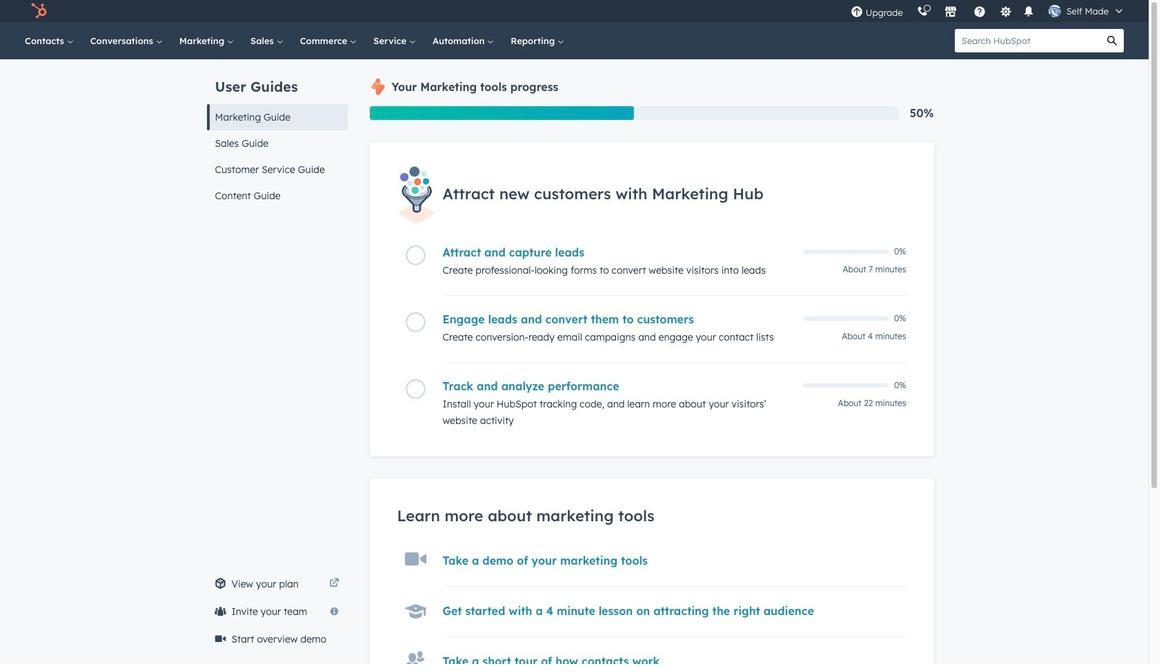 Task type: vqa. For each thing, say whether or not it's contained in the screenshot.
the rightmost column header
no



Task type: locate. For each thing, give the bounding box(es) containing it.
progress bar
[[370, 106, 634, 120]]

menu
[[844, 0, 1133, 22]]

user guides element
[[207, 59, 347, 209]]

2 link opens in a new window image from the top
[[330, 579, 339, 589]]

link opens in a new window image
[[330, 576, 339, 593], [330, 579, 339, 589]]

marketplaces image
[[945, 6, 957, 19]]

ruby anderson image
[[1049, 5, 1061, 17]]



Task type: describe. For each thing, give the bounding box(es) containing it.
1 link opens in a new window image from the top
[[330, 576, 339, 593]]

Search HubSpot search field
[[955, 29, 1101, 52]]



